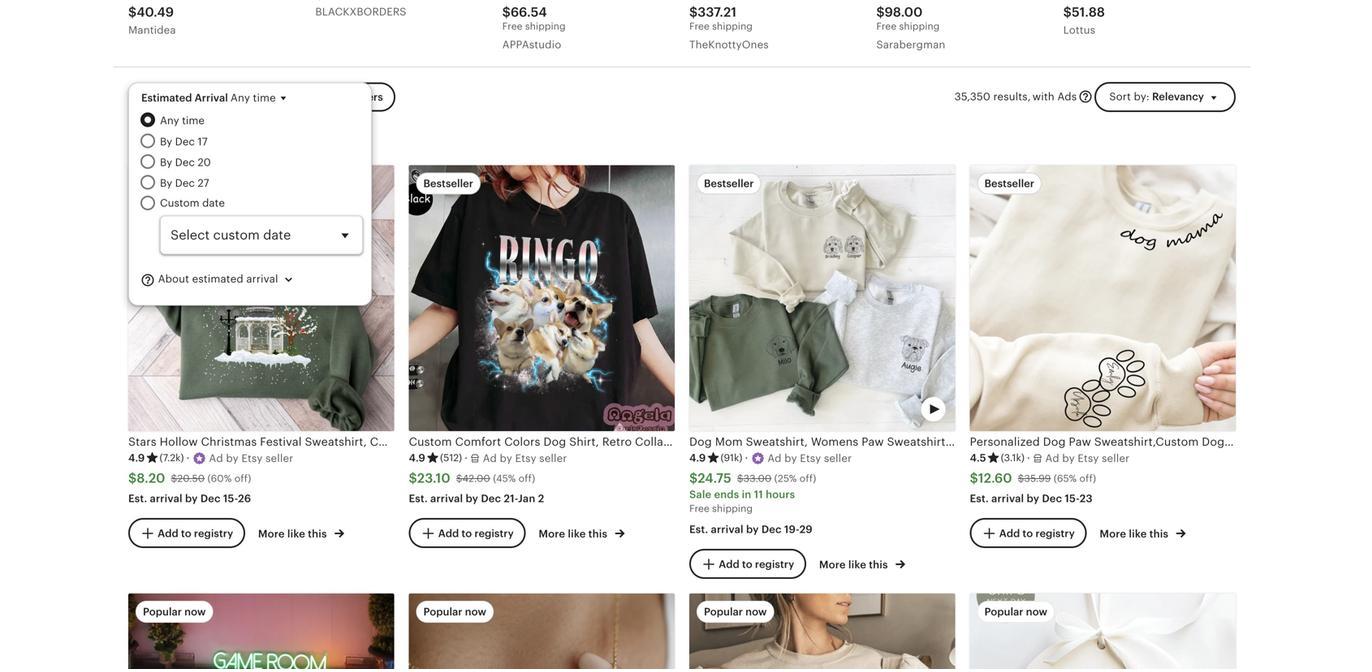 Task type: describe. For each thing, give the bounding box(es) containing it.
ends
[[714, 488, 739, 501]]

this for 8.20
[[308, 528, 327, 540]]

ads
[[1058, 91, 1077, 103]]

by:
[[1134, 91, 1150, 103]]

33.00
[[744, 473, 772, 484]]

4.9 for 23.10
[[409, 452, 426, 464]]

8.20
[[137, 471, 165, 486]]

like for 12.60
[[1129, 528, 1147, 540]]

estimated
[[192, 273, 243, 285]]

$ 98.00 free shipping sarabergman
[[877, 5, 946, 51]]

$ up in
[[737, 473, 744, 484]]

now for the dog name necklace | personalized dog ears necklace | custom pet jewelry | pet name necklace | pet memorial gift, gift for her,christmas gift image
[[465, 606, 486, 618]]

appastudio
[[502, 39, 561, 51]]

sarabergman
[[877, 39, 946, 51]]

by dec 20
[[160, 156, 211, 168]]

custom
[[160, 197, 199, 209]]

time inside select an estimated delivery date option group
[[182, 115, 205, 127]]

20
[[198, 156, 211, 168]]

more for 12.60
[[1100, 528, 1127, 540]]

by dec 27 link
[[160, 175, 363, 191]]

(512)
[[440, 452, 462, 463]]

custom neon sign | neon sign | wedding signs | name neon sign | led neon light sign | wedding bridesmaid gifts | wall decor | home decor image
[[128, 594, 394, 669]]

registry for 12.60
[[1036, 528, 1075, 540]]

now for personalized new home ornament - new home christmas ornament - wreath new house ornament image at the bottom of the page
[[1026, 606, 1048, 618]]

51.88
[[1072, 5, 1105, 20]]

add to registry button for 23.10
[[409, 518, 526, 548]]

by for 8.20
[[185, 492, 198, 505]]

by dec 17 link
[[160, 133, 363, 149]]

mantidea
[[128, 24, 176, 36]]

add for 8.20
[[158, 528, 178, 540]]

· for 23.10
[[465, 452, 468, 464]]

jan
[[518, 492, 535, 505]]

arrival for 8.20
[[150, 492, 182, 505]]

$ for 66.54
[[502, 5, 511, 20]]

bestseller for 8.20
[[143, 177, 193, 189]]

stars hollow christmas festival sweatshirt, christmas gifts, christmas tree shirt, christmas winter festival sweater, christmas tree sweater image
[[128, 165, 394, 431]]

(25%
[[774, 473, 797, 484]]

66.54
[[511, 5, 547, 20]]

est. for 23.10
[[409, 492, 428, 505]]

estimated
[[141, 92, 192, 104]]

shipping for 98.00
[[899, 21, 940, 32]]

arrival for 23.10
[[430, 492, 463, 505]]

any time
[[160, 115, 205, 127]]

more for 8.20
[[258, 528, 285, 540]]

by for by dec 20
[[160, 156, 172, 168]]

$ 23.10 $ 42.00 (45% off)
[[409, 471, 535, 486]]

$ for 8.20
[[128, 471, 137, 486]]

results,
[[994, 91, 1031, 103]]

3 now from the left
[[746, 606, 767, 618]]

personalized new home ornament - new home christmas ornament - wreath new house ornament image
[[970, 594, 1236, 669]]

27
[[198, 177, 209, 189]]

any inside select an estimated delivery date option group
[[160, 115, 179, 127]]

add to registry button for 12.60
[[970, 518, 1087, 548]]

$ for 12.60
[[970, 471, 978, 486]]

by dec 27
[[160, 177, 209, 189]]

by dec 17
[[160, 135, 208, 148]]

40.49
[[137, 5, 174, 20]]

free for 98.00
[[877, 21, 897, 32]]

1 horizontal spatial time
[[253, 92, 276, 104]]

23.10
[[417, 471, 451, 486]]

personalized dog paw sweatshirt,custom dog mama sweatshirt,gift for mama sweatshirt, christmas gift for mama, dog mom image
[[970, 165, 1236, 431]]

more like this for 23.10
[[539, 528, 610, 540]]

4.5
[[970, 452, 986, 464]]

filters
[[352, 91, 383, 103]]

dec left 27 in the top of the page
[[175, 177, 195, 189]]

free for 337.21
[[689, 21, 710, 32]]

12.60
[[978, 471, 1012, 486]]

by for by dec 17
[[160, 135, 172, 148]]

3 bestseller from the left
[[704, 177, 754, 189]]

(91k)
[[721, 452, 743, 463]]

bestseller for 12.60
[[985, 177, 1035, 189]]

dec down (65% on the right bottom of the page
[[1042, 492, 1062, 505]]

35,350 results,
[[955, 91, 1031, 103]]

off) for 12.60
[[1080, 473, 1096, 484]]

est. arrival by dec 21-jan 2
[[409, 492, 544, 505]]

dec left 21-
[[481, 492, 501, 505]]

est. arrival by dec 15-23
[[970, 492, 1093, 505]]

add to registry button for 8.20
[[128, 518, 245, 548]]

337.21
[[698, 5, 737, 20]]

$ for 40.49
[[128, 5, 137, 20]]

17
[[198, 135, 208, 148]]

29
[[800, 523, 813, 535]]

$ for 23.10
[[409, 471, 417, 486]]

add down est. arrival by dec 19-29
[[719, 558, 740, 571]]

hours
[[766, 488, 795, 501]]

arrival inside dropdown button
[[246, 273, 278, 285]]

add for 23.10
[[438, 528, 459, 540]]

dec left 20
[[175, 156, 195, 168]]

popular for the dog name necklace | personalized dog ears necklace | custom pet jewelry | pet name necklace | pet memorial gift, gift for her,christmas gift image
[[424, 606, 462, 618]]

about estimated arrival
[[155, 273, 278, 285]]

custom date
[[160, 197, 225, 209]]

dec left 17
[[175, 135, 195, 148]]

dog mom sweatshirt, womens paw sweatshirt, dog sweatshirt with name, dog mom gift, dog lover sweatshirt, dog mom era, custom dog sweater image
[[689, 165, 955, 431]]

$ for 51.88
[[1064, 5, 1072, 20]]

15- for 12.60
[[1065, 492, 1080, 505]]

$ 24.75 $ 33.00 (25% off) sale ends in 11 hours free shipping
[[689, 471, 817, 514]]

35.99
[[1024, 473, 1051, 484]]

$ inside $ 12.60 $ 35.99 (65% off)
[[1018, 473, 1024, 484]]

with
[[1033, 91, 1055, 103]]

more like this for 8.20
[[258, 528, 330, 540]]

24.75
[[698, 471, 732, 486]]

more like this link for 8.20
[[258, 525, 344, 542]]

lottus
[[1064, 24, 1096, 36]]

more for 23.10
[[539, 528, 565, 540]]

26
[[238, 492, 251, 505]]

sort
[[1110, 91, 1131, 103]]

this for 12.60
[[1150, 528, 1169, 540]]

registry for 8.20
[[194, 528, 233, 540]]

dec down the (60%
[[200, 492, 221, 505]]

(7.2k)
[[160, 452, 184, 463]]

$ 66.54 free shipping appastudio
[[502, 5, 566, 51]]

$ 40.49 mantidea
[[128, 5, 176, 36]]

date
[[202, 197, 225, 209]]

about
[[158, 273, 189, 285]]

about estimated arrival button
[[140, 264, 309, 295]]

all filters button
[[307, 82, 395, 112]]

blackxborders link
[[315, 0, 488, 24]]



Task type: locate. For each thing, give the bounding box(es) containing it.
$
[[128, 5, 137, 20], [502, 5, 511, 20], [689, 5, 698, 20], [877, 5, 885, 20], [1064, 5, 1072, 20], [128, 471, 137, 486], [409, 471, 417, 486], [689, 471, 698, 486], [970, 471, 978, 486], [171, 473, 177, 484], [456, 473, 462, 484], [737, 473, 744, 484], [1018, 473, 1024, 484]]

any time link
[[160, 113, 363, 129]]

4.9 up 24.75
[[689, 452, 706, 464]]

0 horizontal spatial time
[[182, 115, 205, 127]]

arrival down 23.10
[[430, 492, 463, 505]]

add to registry button down est. arrival by dec 15-26
[[128, 518, 245, 548]]

est. down sale
[[689, 523, 708, 535]]

est. down 23.10
[[409, 492, 428, 505]]

est. down 8.20
[[128, 492, 147, 505]]

add to registry button down est. arrival by dec 19-29
[[689, 549, 807, 579]]

time up 17
[[182, 115, 205, 127]]

est. arrival by dec 19-29
[[689, 523, 813, 535]]

product video element for personalized new home ornament - new home christmas ornament - wreath new house ornament image at the bottom of the page
[[970, 594, 1236, 669]]

any down the estimated
[[160, 115, 179, 127]]

· right (3.1k) on the right of page
[[1027, 452, 1030, 464]]

$ inside $ 8.20 $ 20.50 (60% off)
[[171, 473, 177, 484]]

add down the est. arrival by dec 21-jan 2
[[438, 528, 459, 540]]

$ inside $ 98.00 free shipping sarabergman
[[877, 5, 885, 20]]

registry down est. arrival by dec 15-26
[[194, 528, 233, 540]]

0 horizontal spatial any
[[160, 115, 179, 127]]

2 popular now from the left
[[424, 606, 486, 618]]

off) inside $ 12.60 $ 35.99 (65% off)
[[1080, 473, 1096, 484]]

20.50
[[177, 473, 205, 484]]

by for 23.10
[[466, 492, 478, 505]]

1 popular from the left
[[143, 606, 182, 618]]

off) up 23
[[1080, 473, 1096, 484]]

1 horizontal spatial any
[[231, 92, 250, 104]]

shipping inside $ 98.00 free shipping sarabergman
[[899, 21, 940, 32]]

$ 8.20 $ 20.50 (60% off)
[[128, 471, 251, 486]]

add to registry button down est. arrival by dec 15-23
[[970, 518, 1087, 548]]

· right (91k)
[[745, 452, 748, 464]]

4 popular now link from the left
[[970, 594, 1236, 669]]

more like this link for 23.10
[[539, 525, 625, 542]]

1 popular now from the left
[[143, 606, 206, 618]]

by for by dec 27
[[160, 177, 172, 189]]

by down $ 23.10 $ 42.00 (45% off)
[[466, 492, 478, 505]]

4 · from the left
[[1027, 452, 1030, 464]]

$ for 98.00
[[877, 5, 885, 20]]

add to registry down est. arrival by dec 15-26
[[158, 528, 233, 540]]

arrival
[[246, 273, 278, 285], [150, 492, 182, 505], [430, 492, 463, 505], [992, 492, 1024, 505], [711, 523, 744, 535]]

est. for 12.60
[[970, 492, 989, 505]]

free inside $ 98.00 free shipping sarabergman
[[877, 21, 897, 32]]

·
[[186, 452, 190, 464], [465, 452, 468, 464], [745, 452, 748, 464], [1027, 452, 1030, 464]]

· for 12.60
[[1027, 452, 1030, 464]]

4 popular now from the left
[[985, 606, 1048, 618]]

4 off) from the left
[[1080, 473, 1096, 484]]

(65%
[[1054, 473, 1077, 484]]

registry down 21-
[[475, 528, 514, 540]]

1 popular now link from the left
[[128, 594, 394, 669]]

product video element
[[689, 165, 955, 431], [128, 594, 394, 669], [409, 594, 675, 669], [970, 594, 1236, 669]]

1 · from the left
[[186, 452, 190, 464]]

2 popular now link from the left
[[409, 594, 675, 669]]

to for 8.20
[[181, 528, 191, 540]]

registry
[[194, 528, 233, 540], [475, 528, 514, 540], [1036, 528, 1075, 540], [755, 558, 794, 571]]

19-
[[784, 523, 800, 535]]

$ up "appastudio"
[[502, 5, 511, 20]]

$ down the "4.5"
[[970, 471, 978, 486]]

by up custom
[[160, 177, 172, 189]]

3 popular now link from the left
[[689, 594, 955, 669]]

time up any time link
[[253, 92, 276, 104]]

add down est. arrival by dec 15-23
[[999, 528, 1020, 540]]

arrival down ends
[[711, 523, 744, 535]]

1 vertical spatial by
[[160, 156, 172, 168]]

est. for 8.20
[[128, 492, 147, 505]]

1 off) from the left
[[234, 473, 251, 484]]

2 off) from the left
[[519, 473, 535, 484]]

$ for 24.75
[[689, 471, 698, 486]]

$ 51.88 lottus
[[1064, 5, 1105, 36]]

1 vertical spatial any
[[160, 115, 179, 127]]

arrival for 12.60
[[992, 492, 1024, 505]]

by
[[185, 492, 198, 505], [466, 492, 478, 505], [1027, 492, 1040, 505], [746, 523, 759, 535]]

free down 337.21
[[689, 21, 710, 32]]

relevancy
[[1152, 91, 1204, 103]]

4.9 up 23.10
[[409, 452, 426, 464]]

all filters
[[336, 91, 383, 103]]

$ down (7.2k)
[[171, 473, 177, 484]]

theknottyones
[[689, 39, 769, 51]]

popular now for third popular now link from the right
[[424, 606, 486, 618]]

off) for 23.10
[[519, 473, 535, 484]]

$ left 42.00
[[409, 471, 417, 486]]

4.9 up 8.20
[[128, 452, 145, 464]]

2 now from the left
[[465, 606, 486, 618]]

off) up jan
[[519, 473, 535, 484]]

free inside $ 66.54 free shipping appastudio
[[502, 21, 523, 32]]

off) up 26
[[234, 473, 251, 484]]

popular for personalized new home ornament - new home christmas ornament - wreath new house ornament image at the bottom of the page
[[985, 606, 1024, 618]]

shipping inside $ 24.75 $ 33.00 (25% off) sale ends in 11 hours free shipping
[[712, 503, 753, 514]]

0 vertical spatial any
[[231, 92, 250, 104]]

$ inside $ 40.49 mantidea
[[128, 5, 137, 20]]

registry down est. arrival by dec 15-23
[[1036, 528, 1075, 540]]

15- down (65% on the right bottom of the page
[[1065, 492, 1080, 505]]

shipping inside $ 66.54 free shipping appastudio
[[525, 21, 566, 32]]

11
[[754, 488, 763, 501]]

1 15- from the left
[[223, 492, 238, 505]]

1 now from the left
[[184, 606, 206, 618]]

35,350
[[955, 91, 991, 103]]

dog name necklace | personalized dog ears necklace | custom pet jewelry | pet name necklace | pet memorial gift, gift for her,christmas gift image
[[409, 594, 675, 669]]

0 vertical spatial by
[[160, 135, 172, 148]]

any right arrival
[[231, 92, 250, 104]]

(60%
[[208, 473, 232, 484]]

arrival down 12.60
[[992, 492, 1024, 505]]

now
[[184, 606, 206, 618], [465, 606, 486, 618], [746, 606, 767, 618], [1026, 606, 1048, 618]]

2 · from the left
[[465, 452, 468, 464]]

$ for 337.21
[[689, 5, 698, 20]]

add to registry button
[[128, 518, 245, 548], [409, 518, 526, 548], [970, 518, 1087, 548], [689, 549, 807, 579]]

2 horizontal spatial 4.9
[[689, 452, 706, 464]]

arrival down 8.20
[[150, 492, 182, 505]]

free down sale
[[689, 503, 710, 514]]

shipping for 66.54
[[525, 21, 566, 32]]

add to registry for 12.60
[[999, 528, 1075, 540]]

$ 12.60 $ 35.99 (65% off)
[[970, 471, 1096, 486]]

in
[[742, 488, 751, 501]]

3 by from the top
[[160, 177, 172, 189]]

more
[[258, 528, 285, 540], [539, 528, 565, 540], [1100, 528, 1127, 540], [819, 559, 846, 571]]

4 bestseller from the left
[[985, 177, 1035, 189]]

$ inside $ 23.10 $ 42.00 (45% off)
[[456, 473, 462, 484]]

3 4.9 from the left
[[689, 452, 706, 464]]

3 popular from the left
[[704, 606, 743, 618]]

est. down 12.60
[[970, 492, 989, 505]]

98.00
[[885, 5, 923, 20]]

popular now for 1st popular now link from the left
[[143, 606, 206, 618]]

add to registry down est. arrival by dec 19-29
[[719, 558, 794, 571]]

2 vertical spatial by
[[160, 177, 172, 189]]

select an estimated delivery date option group
[[140, 113, 363, 254]]

this for 23.10
[[589, 528, 607, 540]]

with ads
[[1033, 91, 1077, 103]]

like for 23.10
[[568, 528, 586, 540]]

1 vertical spatial time
[[182, 115, 205, 127]]

more like this link for 12.60
[[1100, 525, 1186, 542]]

add for 12.60
[[999, 528, 1020, 540]]

popular for custom neon sign | neon sign | wedding signs | name neon sign | led neon light sign | wedding bridesmaid gifts | wall decor | home decor image
[[143, 606, 182, 618]]

2 15- from the left
[[1065, 492, 1080, 505]]

custom comfort colors dog shirt, retro collage shirt, custom pet shirt, retro 90's custom shirt, women's custom tee, christmas gift shirt image
[[409, 165, 675, 431]]

to for 12.60
[[1023, 528, 1033, 540]]

2 bestseller from the left
[[424, 177, 473, 189]]

by down any time
[[160, 135, 172, 148]]

arrival right estimated
[[246, 273, 278, 285]]

to down est. arrival by dec 15-26
[[181, 528, 191, 540]]

· right (512)
[[465, 452, 468, 464]]

15- for 8.20
[[223, 492, 238, 505]]

off) inside $ 23.10 $ 42.00 (45% off)
[[519, 473, 535, 484]]

more like this for 12.60
[[1100, 528, 1171, 540]]

1 by from the top
[[160, 135, 172, 148]]

$ left 20.50 at bottom left
[[128, 471, 137, 486]]

42.00
[[462, 473, 490, 484]]

1 4.9 from the left
[[128, 452, 145, 464]]

4.9 for 8.20
[[128, 452, 145, 464]]

0 vertical spatial time
[[253, 92, 276, 104]]

$ up lottus
[[1064, 5, 1072, 20]]

by for 12.60
[[1027, 492, 1040, 505]]

shipping
[[525, 21, 566, 32], [712, 21, 753, 32], [899, 21, 940, 32], [712, 503, 753, 514]]

· right (7.2k)
[[186, 452, 190, 464]]

by down by dec 17
[[160, 156, 172, 168]]

more like this link
[[258, 525, 344, 542], [539, 525, 625, 542], [1100, 525, 1186, 542], [819, 556, 905, 572]]

0 horizontal spatial 4.9
[[128, 452, 145, 464]]

all
[[336, 91, 349, 103]]

shipping up sarabergman
[[899, 21, 940, 32]]

3 popular now from the left
[[704, 606, 767, 618]]

est. arrival by dec 15-26
[[128, 492, 251, 505]]

4 now from the left
[[1026, 606, 1048, 618]]

popular now
[[143, 606, 206, 618], [424, 606, 486, 618], [704, 606, 767, 618], [985, 606, 1048, 618]]

custom dog ears sweatshirt, dog mom sweatshirt, dog lover sweatshirt, dog people sweatshirt, new dog owner sweatshirt, pet lover sweatshirt image
[[689, 594, 955, 669]]

blackxborders
[[315, 6, 407, 18]]

shipping up theknottyones
[[712, 21, 753, 32]]

add
[[158, 528, 178, 540], [438, 528, 459, 540], [999, 528, 1020, 540], [719, 558, 740, 571]]

shipping for 337.21
[[712, 21, 753, 32]]

bestseller
[[143, 177, 193, 189], [424, 177, 473, 189], [704, 177, 754, 189], [985, 177, 1035, 189]]

add to registry
[[158, 528, 233, 540], [438, 528, 514, 540], [999, 528, 1075, 540], [719, 558, 794, 571]]

1 horizontal spatial 4.9
[[409, 452, 426, 464]]

product video element for dog mom sweatshirt, womens paw sweatshirt, dog sweatshirt with name, dog mom gift, dog lover sweatshirt, dog mom era, custom dog sweater image
[[689, 165, 955, 431]]

15- down the (60%
[[223, 492, 238, 505]]

product video element for custom neon sign | neon sign | wedding signs | name neon sign | led neon light sign | wedding bridesmaid gifts | wall decor | home decor image
[[128, 594, 394, 669]]

dec left 19-
[[762, 523, 782, 535]]

off) inside $ 24.75 $ 33.00 (25% off) sale ends in 11 hours free shipping
[[800, 473, 817, 484]]

$ inside $ 337.21 free shipping theknottyones
[[689, 5, 698, 20]]

add to registry button down the est. arrival by dec 21-jan 2
[[409, 518, 526, 548]]

shipping down 66.54
[[525, 21, 566, 32]]

$ up mantidea
[[128, 5, 137, 20]]

off) for 8.20
[[234, 473, 251, 484]]

off) for 24.75
[[800, 473, 817, 484]]

· for 8.20
[[186, 452, 190, 464]]

registry down 19-
[[755, 558, 794, 571]]

dec
[[175, 135, 195, 148], [175, 156, 195, 168], [175, 177, 195, 189], [200, 492, 221, 505], [481, 492, 501, 505], [1042, 492, 1062, 505], [762, 523, 782, 535]]

free inside $ 337.21 free shipping theknottyones
[[689, 21, 710, 32]]

like for 8.20
[[287, 528, 305, 540]]

arrival
[[195, 92, 228, 104]]

free
[[502, 21, 523, 32], [689, 21, 710, 32], [877, 21, 897, 32], [689, 503, 710, 514]]

off) inside $ 8.20 $ 20.50 (60% off)
[[234, 473, 251, 484]]

off) right (25% on the right of the page
[[800, 473, 817, 484]]

15-
[[223, 492, 238, 505], [1065, 492, 1080, 505]]

$ down (3.1k) on the right of page
[[1018, 473, 1024, 484]]

3 off) from the left
[[800, 473, 817, 484]]

off)
[[234, 473, 251, 484], [519, 473, 535, 484], [800, 473, 817, 484], [1080, 473, 1096, 484]]

free down 98.00
[[877, 21, 897, 32]]

$ up sale
[[689, 471, 698, 486]]

to for 23.10
[[462, 528, 472, 540]]

4.9
[[128, 452, 145, 464], [409, 452, 426, 464], [689, 452, 706, 464]]

shipping inside $ 337.21 free shipping theknottyones
[[712, 21, 753, 32]]

4 popular from the left
[[985, 606, 1024, 618]]

· for 24.75
[[745, 452, 748, 464]]

est.
[[128, 492, 147, 505], [409, 492, 428, 505], [970, 492, 989, 505], [689, 523, 708, 535]]

3 · from the left
[[745, 452, 748, 464]]

to down est. arrival by dec 15-23
[[1023, 528, 1033, 540]]

popular now link
[[128, 594, 394, 669], [409, 594, 675, 669], [689, 594, 955, 669], [970, 594, 1236, 669]]

2 4.9 from the left
[[409, 452, 426, 464]]

$ inside $ 66.54 free shipping appastudio
[[502, 5, 511, 20]]

by dec 20 link
[[160, 154, 363, 170]]

add to registry down the est. arrival by dec 21-jan 2
[[438, 528, 514, 540]]

by down $ 12.60 $ 35.99 (65% off)
[[1027, 492, 1040, 505]]

to
[[181, 528, 191, 540], [462, 528, 472, 540], [1023, 528, 1033, 540], [742, 558, 753, 571]]

now for custom neon sign | neon sign | wedding signs | name neon sign | led neon light sign | wedding bridesmaid gifts | wall decor | home decor image
[[184, 606, 206, 618]]

this
[[308, 528, 327, 540], [589, 528, 607, 540], [1150, 528, 1169, 540], [869, 559, 888, 571]]

add to registry for 23.10
[[438, 528, 514, 540]]

23
[[1080, 492, 1093, 505]]

$ down (512)
[[456, 473, 462, 484]]

1 horizontal spatial 15-
[[1065, 492, 1080, 505]]

(45%
[[493, 473, 516, 484]]

by down in
[[746, 523, 759, 535]]

bestseller for 23.10
[[424, 177, 473, 189]]

sale
[[689, 488, 712, 501]]

to down the est. arrival by dec 21-jan 2
[[462, 528, 472, 540]]

shipping down ends
[[712, 503, 753, 514]]

1 bestseller from the left
[[143, 177, 193, 189]]

product video element for the dog name necklace | personalized dog ears necklace | custom pet jewelry | pet name necklace | pet memorial gift, gift for her,christmas gift image
[[409, 594, 675, 669]]

free down 66.54
[[502, 21, 523, 32]]

free inside $ 24.75 $ 33.00 (25% off) sale ends in 11 hours free shipping
[[689, 503, 710, 514]]

sort by: relevancy
[[1110, 91, 1204, 103]]

more like this
[[258, 528, 330, 540], [539, 528, 610, 540], [1100, 528, 1171, 540], [819, 559, 891, 571]]

21-
[[504, 492, 518, 505]]

2 popular from the left
[[424, 606, 462, 618]]

0 horizontal spatial 15-
[[223, 492, 238, 505]]

$ 337.21 free shipping theknottyones
[[689, 5, 769, 51]]

any
[[231, 92, 250, 104], [160, 115, 179, 127]]

(3.1k)
[[1001, 452, 1025, 463]]

$ up theknottyones
[[689, 5, 698, 20]]

add down est. arrival by dec 15-26
[[158, 528, 178, 540]]

2
[[538, 492, 544, 505]]

registry for 23.10
[[475, 528, 514, 540]]

to down est. arrival by dec 19-29
[[742, 558, 753, 571]]

by down 20.50 at bottom left
[[185, 492, 198, 505]]

$ inside $ 51.88 lottus
[[1064, 5, 1072, 20]]

2 by from the top
[[160, 156, 172, 168]]

estimated arrival any time
[[141, 92, 276, 104]]

add to registry down est. arrival by dec 15-23
[[999, 528, 1075, 540]]

add to registry for 8.20
[[158, 528, 233, 540]]

free for 66.54
[[502, 21, 523, 32]]

time
[[253, 92, 276, 104], [182, 115, 205, 127]]

$ up sarabergman
[[877, 5, 885, 20]]

popular now for fourth popular now link from the left
[[985, 606, 1048, 618]]



Task type: vqa. For each thing, say whether or not it's contained in the screenshot.
Product video element associated with Personalized New Home Ornament - New Home Christmas Ornament - Wreath New House Ornament "image" Popular now
yes



